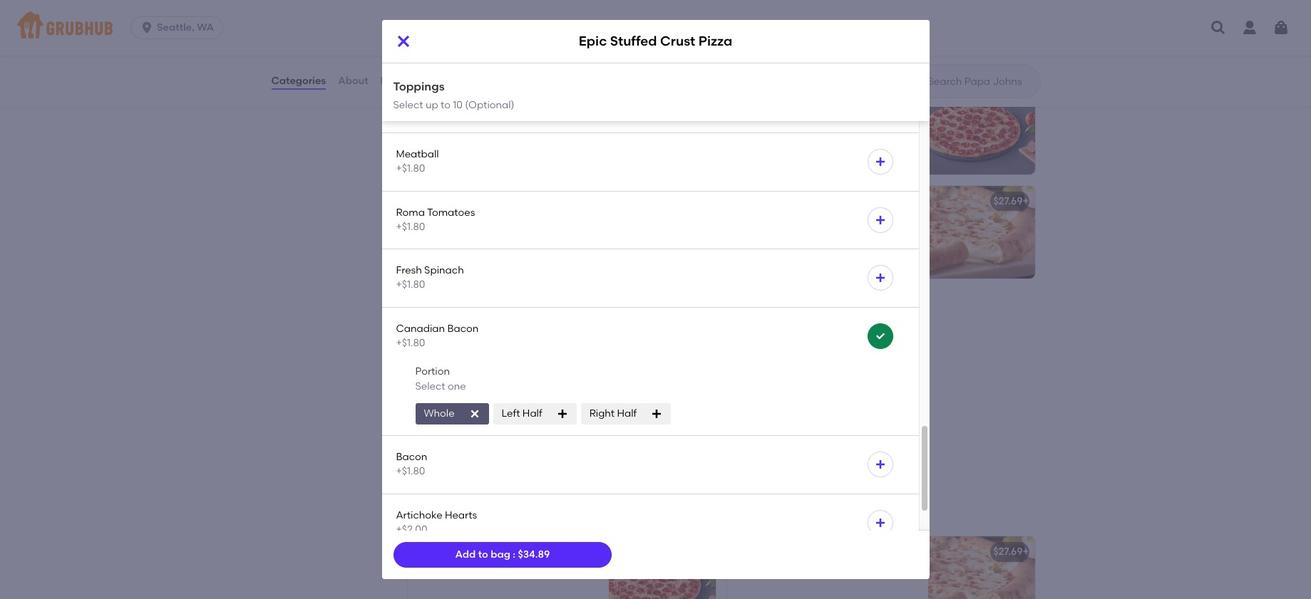 Task type: locate. For each thing, give the bounding box(es) containing it.
+$1.80 inside mushrooms +$1.80
[[396, 105, 425, 117]]

a- down artichoke hearts +$2.00
[[446, 546, 457, 559]]

1 horizontal spatial crust
[[660, 33, 695, 50]]

+$1.80 inside fresh spinach +$1.80
[[396, 279, 425, 291]]

to
[[441, 99, 451, 111], [478, 549, 488, 561]]

a- for the bottom the shaq-a-roni pizza image
[[446, 546, 457, 559]]

0 horizontal spatial epic
[[415, 395, 436, 407]]

0 vertical spatial shaq-a-roni pizza button
[[408, 186, 716, 279]]

1 roni from the top
[[457, 195, 478, 208]]

1 vertical spatial stuffed
[[438, 395, 474, 407]]

1 vertical spatial select
[[415, 381, 445, 393]]

0 vertical spatial epic
[[579, 33, 607, 50]]

black olives +$1.80
[[396, 32, 454, 59]]

featured selection
[[405, 504, 546, 522]]

1 vertical spatial +
[[1023, 195, 1029, 208]]

2 $27.69 + from the top
[[993, 546, 1029, 559]]

bacon up sellers
[[447, 323, 479, 335]]

shaq- down meatball +$1.80
[[416, 195, 446, 208]]

1 vertical spatial bacon
[[396, 451, 427, 463]]

0 horizontal spatial crust
[[476, 395, 503, 407]]

mushrooms +$1.80
[[396, 90, 452, 117]]

fresh spinach +$1.80
[[396, 265, 464, 291]]

whole
[[424, 408, 455, 420]]

crust
[[660, 33, 695, 50], [476, 395, 503, 407]]

select inside portion select one
[[415, 381, 445, 393]]

artichoke hearts +$2.00
[[396, 510, 477, 536]]

right half
[[589, 408, 637, 420]]

0 vertical spatial to
[[441, 99, 451, 111]]

2 shaq- from the top
[[416, 546, 446, 559]]

1 +$1.80 from the top
[[396, 46, 425, 59]]

5 +$1.80 from the top
[[396, 279, 425, 291]]

+$1.80 up artichoke
[[396, 466, 425, 478]]

add to bag : $34.89
[[455, 549, 550, 561]]

1 vertical spatial epic stuffed crust pizza
[[415, 395, 531, 407]]

epic stuffed crust pizza
[[579, 33, 732, 50], [415, 395, 531, 407]]

half
[[523, 408, 542, 420], [617, 408, 637, 420]]

0 vertical spatial select
[[393, 99, 423, 111]]

pizza for 2nd shaq-a-roni pizza button from the bottom
[[481, 195, 506, 208]]

bacon
[[447, 323, 479, 335], [396, 451, 427, 463]]

a-
[[446, 195, 457, 208], [446, 546, 457, 559]]

1 vertical spatial $27.69
[[993, 546, 1023, 559]]

epic
[[579, 33, 607, 50], [415, 395, 436, 407]]

pizza for 2nd shaq-a-roni pizza button
[[481, 546, 506, 559]]

shaq-a-roni pizza down meatball +$1.80
[[416, 195, 506, 208]]

meatball
[[396, 148, 439, 160]]

0 vertical spatial shaq-a-roni pizza
[[416, 195, 506, 208]]

canadian
[[396, 323, 445, 335]]

$27.69 +
[[993, 195, 1029, 208], [993, 546, 1029, 559]]

half for right half
[[617, 408, 637, 420]]

1 horizontal spatial stuffed
[[610, 33, 657, 50]]

0 horizontal spatial stuffed
[[438, 395, 474, 407]]

left half
[[502, 408, 542, 420]]

super hawaiian pizza image
[[609, 82, 716, 175]]

hawaiian
[[447, 91, 494, 103]]

1 shaq-a-roni pizza from the top
[[416, 195, 506, 208]]

roni
[[457, 195, 478, 208], [457, 546, 478, 559]]

2 $27.69 from the top
[[993, 546, 1023, 559]]

epic stuffed crust pizza inside button
[[415, 395, 531, 407]]

1 horizontal spatial bacon
[[447, 323, 479, 335]]

shaq-
[[416, 195, 446, 208], [416, 546, 446, 559]]

epic up the whole
[[415, 395, 436, 407]]

crust inside button
[[476, 395, 503, 407]]

tomatoes
[[427, 206, 475, 219]]

roni left bag
[[457, 546, 478, 559]]

2 half from the left
[[617, 408, 637, 420]]

select down toppings
[[393, 99, 423, 111]]

+$1.80 down mushrooms
[[396, 105, 425, 117]]

select inside toppings select up to 10 (optional)
[[393, 99, 423, 111]]

1 vertical spatial crust
[[476, 395, 503, 407]]

select
[[393, 99, 423, 111], [415, 381, 445, 393]]

$19.29 +
[[994, 91, 1029, 103]]

seattle, wa button
[[131, 16, 229, 39]]

shaq-a-roni pizza down hearts
[[416, 546, 506, 559]]

to inside toppings select up to 10 (optional)
[[441, 99, 451, 111]]

mushrooms
[[396, 90, 452, 102]]

shaq-a-roni pizza for 2nd shaq-a-roni pizza button
[[416, 546, 506, 559]]

shaq-a-roni pizza
[[416, 195, 506, 208], [416, 546, 506, 559]]

$27.69
[[993, 195, 1023, 208], [993, 546, 1023, 559]]

0 vertical spatial $27.69 +
[[993, 195, 1029, 208]]

best sellers most ordered on grubhub
[[405, 339, 529, 372]]

pizza
[[699, 33, 732, 50], [496, 91, 522, 103], [481, 195, 506, 208], [505, 395, 531, 407], [481, 546, 506, 559]]

svg image inside seattle, wa button
[[140, 21, 154, 35]]

on
[[471, 359, 484, 372]]

bacon inside canadian bacon +$1.80
[[447, 323, 479, 335]]

wa
[[197, 21, 214, 34]]

7 +$1.80 from the top
[[396, 466, 425, 478]]

2 shaq-a-roni pizza button from the top
[[408, 537, 716, 600]]

roni right roma
[[457, 195, 478, 208]]

1 shaq- from the top
[[416, 195, 446, 208]]

a- right roma
[[446, 195, 457, 208]]

1 vertical spatial shaq-a-roni pizza button
[[408, 537, 716, 600]]

1 vertical spatial shaq-
[[416, 546, 446, 559]]

0 horizontal spatial half
[[523, 408, 542, 420]]

1 half from the left
[[523, 408, 542, 420]]

stuffed
[[610, 33, 657, 50], [438, 395, 474, 407]]

up
[[426, 99, 438, 111]]

0 vertical spatial roni
[[457, 195, 478, 208]]

hearts
[[445, 510, 477, 522]]

roma
[[396, 206, 425, 219]]

to left bag
[[478, 549, 488, 561]]

half right left
[[523, 408, 542, 420]]

0 vertical spatial epic stuffed crust pizza
[[579, 33, 732, 50]]

bacon +$1.80
[[396, 451, 427, 478]]

meatball +$1.80
[[396, 148, 439, 175]]

+$2.00
[[396, 524, 428, 536]]

shaq- down +$2.00
[[416, 546, 446, 559]]

2 roni from the top
[[457, 546, 478, 559]]

1 horizontal spatial epic
[[579, 33, 607, 50]]

1 horizontal spatial half
[[617, 408, 637, 420]]

1 vertical spatial shaq-a-roni pizza
[[416, 546, 506, 559]]

epic stuffed crust pizza image
[[928, 186, 1035, 279], [610, 383, 717, 476], [928, 537, 1035, 600]]

the works pizza image
[[928, 0, 1035, 71]]

add
[[455, 549, 476, 561]]

+$1.80
[[396, 46, 425, 59], [396, 105, 425, 117], [396, 163, 425, 175], [396, 221, 425, 233], [396, 279, 425, 291], [396, 337, 425, 349], [396, 466, 425, 478]]

sellers
[[441, 339, 491, 357]]

1 vertical spatial to
[[478, 549, 488, 561]]

2 a- from the top
[[446, 546, 457, 559]]

0 vertical spatial shaq-
[[416, 195, 446, 208]]

0 vertical spatial a-
[[446, 195, 457, 208]]

0 vertical spatial bacon
[[447, 323, 479, 335]]

svg image
[[140, 21, 154, 35], [875, 273, 886, 284], [875, 331, 886, 342], [469, 409, 480, 420]]

+
[[1023, 91, 1029, 103], [1023, 195, 1029, 208], [1023, 546, 1029, 559]]

+$1.80 down fresh
[[396, 279, 425, 291]]

2 shaq-a-roni pizza from the top
[[416, 546, 506, 559]]

1 vertical spatial a-
[[446, 546, 457, 559]]

+$1.80 inside roma tomatoes +$1.80
[[396, 221, 425, 233]]

6 +$1.80 from the top
[[396, 337, 425, 349]]

0 horizontal spatial to
[[441, 99, 451, 111]]

bacon down the whole
[[396, 451, 427, 463]]

1 $27.69 + from the top
[[993, 195, 1029, 208]]

3 +$1.80 from the top
[[396, 163, 425, 175]]

seattle,
[[157, 21, 195, 34]]

1 vertical spatial epic
[[415, 395, 436, 407]]

show
[[698, 294, 724, 306]]

+$1.80 down roma
[[396, 221, 425, 233]]

1 $27.69 from the top
[[993, 195, 1023, 208]]

2 +$1.80 from the top
[[396, 105, 425, 117]]

portion select one
[[415, 366, 466, 393]]

grubhub
[[486, 359, 529, 372]]

+$1.80 down meatball
[[396, 163, 425, 175]]

2 vertical spatial +
[[1023, 546, 1029, 559]]

epic left the meats pizza image
[[579, 33, 607, 50]]

0 vertical spatial shaq-a-roni pizza image
[[928, 82, 1035, 175]]

1 horizontal spatial to
[[478, 549, 488, 561]]

to left 10
[[441, 99, 451, 111]]

1 vertical spatial roni
[[457, 546, 478, 559]]

0 horizontal spatial epic stuffed crust pizza
[[415, 395, 531, 407]]

4 +$1.80 from the top
[[396, 221, 425, 233]]

0 vertical spatial crust
[[660, 33, 695, 50]]

+$1.80 inside canadian bacon +$1.80
[[396, 337, 425, 349]]

svg image
[[1210, 19, 1227, 36], [1273, 19, 1290, 36], [395, 33, 412, 50], [875, 156, 886, 168], [875, 215, 886, 226], [557, 409, 568, 420], [651, 409, 663, 420], [875, 459, 886, 471], [875, 518, 886, 529]]

select down portion
[[415, 381, 445, 393]]

shaq-a-roni pizza button
[[408, 186, 716, 279], [408, 537, 716, 600]]

1 + from the top
[[1023, 91, 1029, 103]]

0 vertical spatial +
[[1023, 91, 1029, 103]]

roni for 2nd shaq-a-roni pizza button from the bottom
[[457, 195, 478, 208]]

epic inside button
[[415, 395, 436, 407]]

1 vertical spatial $27.69 +
[[993, 546, 1029, 559]]

half right right
[[617, 408, 637, 420]]

shaq-a-roni pizza image
[[928, 82, 1035, 175], [609, 186, 716, 279], [609, 537, 716, 600]]

+$1.80 down black
[[396, 46, 425, 59]]

1 a- from the top
[[446, 195, 457, 208]]

0 vertical spatial $27.69
[[993, 195, 1023, 208]]

about button
[[337, 56, 369, 107]]

roni for 2nd shaq-a-roni pizza button
[[457, 546, 478, 559]]

+$1.80 down canadian
[[396, 337, 425, 349]]



Task type: describe. For each thing, give the bounding box(es) containing it.
shaq- for the middle the shaq-a-roni pizza image
[[416, 195, 446, 208]]

reviews button
[[380, 56, 421, 107]]

right
[[589, 408, 615, 420]]

+$1.80 inside black olives +$1.80
[[396, 46, 425, 59]]

about
[[338, 75, 368, 87]]

+$1.80 inside meatball +$1.80
[[396, 163, 425, 175]]

1 vertical spatial epic stuffed crust pizza image
[[610, 383, 717, 476]]

show less
[[698, 294, 745, 306]]

featured
[[405, 504, 473, 522]]

2 + from the top
[[1023, 195, 1029, 208]]

main navigation navigation
[[0, 0, 1311, 56]]

the meats pizza image
[[609, 0, 716, 71]]

portion
[[415, 366, 450, 378]]

pizza for epic stuffed crust pizza button at bottom
[[505, 395, 531, 407]]

a- for the middle the shaq-a-roni pizza image
[[446, 195, 457, 208]]

categories
[[271, 75, 326, 87]]

$19.29
[[994, 91, 1023, 103]]

stuffed inside button
[[438, 395, 474, 407]]

fresh
[[396, 265, 422, 277]]

less
[[727, 294, 745, 306]]

bag
[[491, 549, 510, 561]]

seattle, wa
[[157, 21, 214, 34]]

3 + from the top
[[1023, 546, 1029, 559]]

0 horizontal spatial bacon
[[396, 451, 427, 463]]

one
[[448, 381, 466, 393]]

best
[[405, 339, 438, 357]]

super hawaiian pizza button
[[408, 82, 716, 175]]

most
[[405, 359, 428, 372]]

roma tomatoes +$1.80
[[396, 206, 475, 233]]

selection
[[476, 504, 546, 522]]

epic stuffed crust pizza button
[[406, 383, 717, 476]]

1 vertical spatial shaq-a-roni pizza image
[[609, 186, 716, 279]]

show less button
[[402, 285, 1041, 316]]

black
[[396, 32, 423, 44]]

super
[[416, 91, 445, 103]]

spinach
[[424, 265, 464, 277]]

categories button
[[271, 56, 327, 107]]

2 vertical spatial epic stuffed crust pizza image
[[928, 537, 1035, 600]]

ordered
[[430, 359, 469, 372]]

(optional)
[[465, 99, 515, 111]]

1 shaq-a-roni pizza button from the top
[[408, 186, 716, 279]]

select for toppings
[[393, 99, 423, 111]]

$34.89
[[518, 549, 550, 561]]

super hawaiian pizza
[[416, 91, 522, 103]]

0 vertical spatial epic stuffed crust pizza image
[[928, 186, 1035, 279]]

:
[[513, 549, 516, 561]]

olives
[[425, 32, 454, 44]]

left
[[502, 408, 520, 420]]

toppings select up to 10 (optional)
[[393, 80, 515, 111]]

1 horizontal spatial epic stuffed crust pizza
[[579, 33, 732, 50]]

0 vertical spatial stuffed
[[610, 33, 657, 50]]

half for left half
[[523, 408, 542, 420]]

select for portion
[[415, 381, 445, 393]]

shaq-a-roni pizza for 2nd shaq-a-roni pizza button from the bottom
[[416, 195, 506, 208]]

2 vertical spatial shaq-a-roni pizza image
[[609, 537, 716, 600]]

toppings
[[393, 80, 445, 93]]

shaq- for the bottom the shaq-a-roni pizza image
[[416, 546, 446, 559]]

10
[[453, 99, 463, 111]]

+$1.80 inside bacon +$1.80
[[396, 466, 425, 478]]

canadian bacon +$1.80
[[396, 323, 479, 349]]

Search Papa Johns search field
[[927, 75, 1036, 88]]

reviews
[[380, 75, 420, 87]]

artichoke
[[396, 510, 443, 522]]



Task type: vqa. For each thing, say whether or not it's contained in the screenshot.


